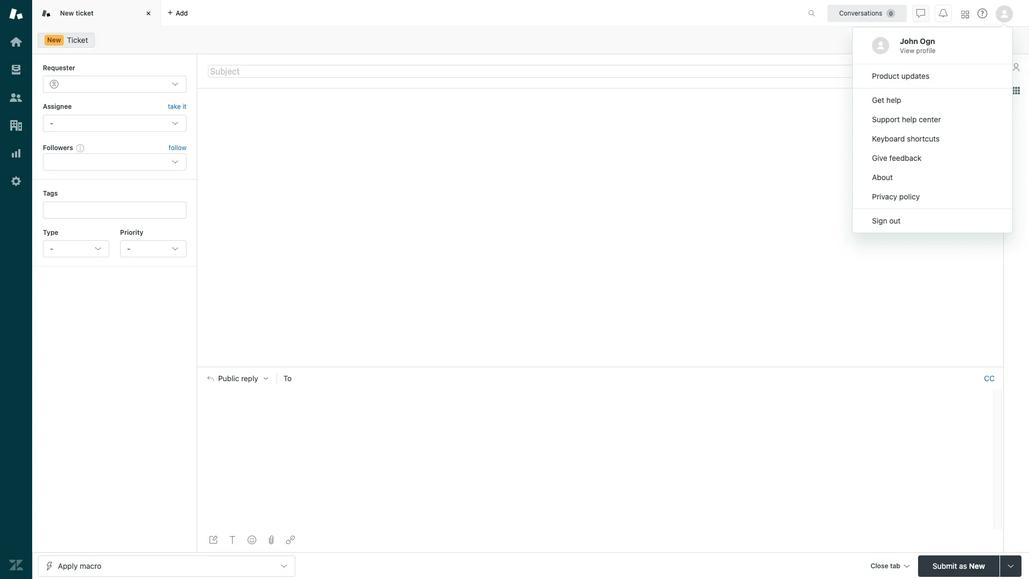 Task type: locate. For each thing, give the bounding box(es) containing it.
requester
[[43, 64, 75, 72]]

close tab
[[871, 562, 901, 570]]

out
[[890, 216, 901, 225]]

macro
[[80, 561, 101, 570]]

get help image
[[978, 9, 988, 18]]

0 horizontal spatial help
[[887, 95, 902, 105]]

keyboard shortcuts
[[873, 134, 940, 143]]

2 vertical spatial new
[[970, 561, 986, 570]]

new left ticket in the top left of the page
[[60, 9, 74, 17]]

1 vertical spatial avatar image
[[873, 37, 890, 54]]

0 vertical spatial new
[[60, 9, 74, 17]]

menu
[[853, 27, 1014, 233]]

help
[[887, 95, 902, 105], [903, 115, 917, 124]]

- button for type
[[43, 240, 109, 257]]

new right as
[[970, 561, 986, 570]]

apps image
[[1013, 86, 1021, 95]]

new ticket
[[60, 9, 94, 17]]

1 horizontal spatial avatar image
[[997, 5, 1014, 23]]

help right 'get'
[[887, 95, 902, 105]]

Tags field
[[51, 205, 176, 215]]

menu containing john ogn
[[853, 27, 1014, 233]]

add link (cmd k) image
[[286, 536, 295, 544]]

- button for priority
[[120, 240, 187, 257]]

avatar image
[[997, 5, 1014, 23], [873, 37, 890, 54]]

avatar image inside menu
[[873, 37, 890, 54]]

button displays agent's chat status as invisible. image
[[917, 9, 926, 17]]

assignee element
[[43, 115, 187, 132]]

follow
[[169, 144, 187, 152]]

zendesk image
[[9, 558, 23, 572]]

keyboard
[[873, 134, 906, 143]]

sign out menu item
[[853, 211, 1013, 231]]

privacy
[[873, 192, 898, 201]]

new for new ticket
[[60, 9, 74, 17]]

views image
[[9, 63, 23, 77]]

close tab button
[[866, 555, 915, 579]]

notifications image
[[940, 9, 948, 17]]

new ticket tab
[[32, 0, 161, 27]]

0 horizontal spatial avatar image
[[873, 37, 890, 54]]

organizations image
[[9, 119, 23, 132]]

help up keyboard shortcuts
[[903, 115, 917, 124]]

customer context image
[[1013, 63, 1021, 71]]

new left ticket
[[47, 36, 61, 44]]

privacy policy
[[873, 192, 921, 201]]

support help center
[[873, 115, 942, 124]]

- down assignee
[[50, 118, 53, 128]]

public reply button
[[198, 367, 277, 390]]

cc button
[[985, 374, 996, 384]]

0 vertical spatial help
[[887, 95, 902, 105]]

-
[[50, 118, 53, 128], [50, 244, 53, 253], [127, 244, 131, 253]]

1 vertical spatial help
[[903, 115, 917, 124]]

draft mode image
[[209, 536, 218, 544]]

ogn
[[921, 36, 936, 46]]

public
[[218, 374, 239, 383]]

close
[[871, 562, 889, 570]]

sign out
[[873, 216, 901, 225]]

customers image
[[9, 91, 23, 105]]

new inside 'tab'
[[60, 9, 74, 17]]

new inside secondary 'element'
[[47, 36, 61, 44]]

1 - button from the left
[[43, 240, 109, 257]]

new
[[60, 9, 74, 17], [47, 36, 61, 44], [970, 561, 986, 570]]

help for support
[[903, 115, 917, 124]]

secondary element
[[32, 30, 1030, 51]]

format text image
[[228, 536, 237, 544]]

policy
[[900, 192, 921, 201]]

tags
[[43, 189, 58, 197]]

it
[[183, 103, 187, 111]]

2 - button from the left
[[120, 240, 187, 257]]

get help
[[873, 95, 902, 105]]

- button down priority
[[120, 240, 187, 257]]

avatar image left view
[[873, 37, 890, 54]]

- down type
[[50, 244, 53, 253]]

get started image
[[9, 35, 23, 49]]

avatar image right get help icon
[[997, 5, 1014, 23]]

- for priority
[[127, 244, 131, 253]]

1 horizontal spatial - button
[[120, 240, 187, 257]]

- button
[[43, 240, 109, 257], [120, 240, 187, 257]]

ticket
[[67, 35, 88, 45]]

Subject field
[[208, 65, 993, 78]]

- down priority
[[127, 244, 131, 253]]

1 horizontal spatial help
[[903, 115, 917, 124]]

- button down type
[[43, 240, 109, 257]]

take it
[[168, 103, 187, 111]]

give feedback menu item
[[853, 149, 1013, 168]]

about menu item
[[853, 168, 1013, 187]]

1 vertical spatial new
[[47, 36, 61, 44]]

get
[[873, 95, 885, 105]]

john ogn view profile
[[901, 36, 936, 55]]

support
[[873, 115, 901, 124]]

follow button
[[169, 143, 187, 153]]

0 horizontal spatial - button
[[43, 240, 109, 257]]

insert emojis image
[[248, 536, 256, 544]]

zendesk products image
[[962, 10, 970, 18]]

product updates
[[873, 71, 930, 80]]



Task type: describe. For each thing, give the bounding box(es) containing it.
center
[[920, 115, 942, 124]]

reply
[[241, 374, 258, 383]]

take
[[168, 103, 181, 111]]

- for type
[[50, 244, 53, 253]]

submit as new
[[933, 561, 986, 570]]

profile
[[917, 47, 936, 55]]

take it button
[[168, 102, 187, 113]]

type
[[43, 228, 58, 236]]

add
[[176, 9, 188, 17]]

submit
[[933, 561, 958, 570]]

zendesk support image
[[9, 7, 23, 21]]

close image
[[143, 8, 154, 19]]

apply
[[58, 561, 78, 570]]

tab
[[891, 562, 901, 570]]

help for get
[[887, 95, 902, 105]]

new for new
[[47, 36, 61, 44]]

main element
[[0, 0, 32, 579]]

conversations
[[840, 9, 883, 17]]

john
[[901, 36, 919, 46]]

view
[[901, 47, 915, 55]]

- inside the assignee element
[[50, 118, 53, 128]]

product updates menu item
[[853, 67, 1013, 86]]

product
[[873, 71, 900, 80]]

add attachment image
[[267, 536, 276, 544]]

add button
[[161, 0, 194, 26]]

ticket
[[76, 9, 94, 17]]

feedback
[[890, 153, 922, 163]]

keyboard shortcuts menu item
[[853, 129, 1013, 149]]

reporting image
[[9, 146, 23, 160]]

give
[[873, 153, 888, 163]]

about
[[873, 173, 894, 182]]

sign
[[873, 216, 888, 225]]

admin image
[[9, 174, 23, 188]]

assignee
[[43, 103, 72, 111]]

give feedback
[[873, 153, 922, 163]]

info on adding followers image
[[76, 144, 85, 152]]

as
[[960, 561, 968, 570]]

public reply
[[218, 374, 258, 383]]

displays possible ticket submission types image
[[1007, 562, 1016, 570]]

followers
[[43, 144, 73, 152]]

cc
[[985, 374, 995, 383]]

privacy policy menu item
[[853, 187, 1013, 207]]

get help menu item
[[853, 91, 1013, 110]]

updates
[[902, 71, 930, 80]]

priority
[[120, 228, 143, 236]]

0 vertical spatial avatar image
[[997, 5, 1014, 23]]

requester element
[[43, 76, 187, 93]]

minimize composer image
[[596, 363, 605, 371]]

Public reply composer text field
[[203, 390, 991, 412]]

shortcuts
[[908, 134, 940, 143]]

support help center menu item
[[853, 110, 1013, 129]]

to
[[284, 374, 292, 383]]

tabs tab list
[[32, 0, 798, 27]]

conversations button
[[828, 5, 908, 22]]

followers element
[[43, 154, 187, 171]]

apply macro
[[58, 561, 101, 570]]



Task type: vqa. For each thing, say whether or not it's contained in the screenshot.
increase indent (cmd ]) Image on the left of the page
no



